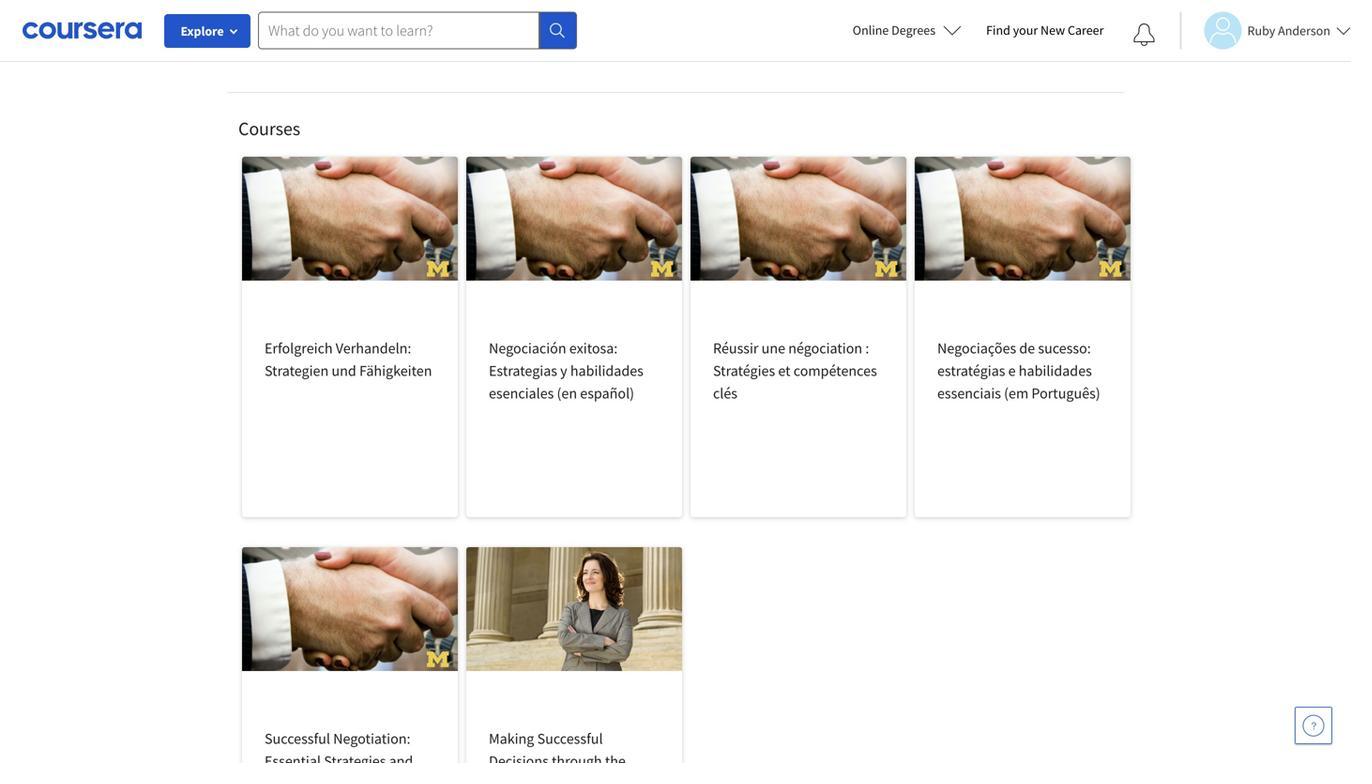 Task type: describe. For each thing, give the bounding box(es) containing it.
et
[[779, 361, 791, 380]]

negociações de sucesso: estratégias e habilidades essenciais (em português)
[[938, 339, 1101, 403]]

coursera image
[[23, 15, 142, 45]]

une
[[762, 339, 786, 358]]

(en
[[557, 384, 577, 403]]

português)
[[1032, 384, 1101, 403]]

ruby anderson
[[1248, 22, 1331, 39]]

strategies
[[324, 752, 386, 763]]

compétences
[[794, 361, 878, 380]]

habilidades inside negociações de sucesso: estratégias e habilidades essenciais (em português)
[[1019, 361, 1093, 380]]

négociation
[[789, 339, 863, 358]]

help center image
[[1303, 714, 1326, 737]]

negociações de sucesso: estratégias e habilidades essenciais (em português) link
[[915, 157, 1131, 517]]

decisions
[[489, 752, 549, 763]]

(em
[[1005, 384, 1029, 403]]

explore
[[181, 23, 224, 39]]

réussir une négociation : stratégies et compétences clés link
[[691, 157, 907, 517]]

ruby
[[1248, 22, 1276, 39]]

essential
[[265, 752, 321, 763]]

career
[[1068, 22, 1105, 38]]

negociações
[[938, 339, 1017, 358]]

anderson
[[1279, 22, 1331, 39]]

erfolgreich verhandeln: strategien und fähigkeiten
[[265, 339, 432, 380]]

de
[[1020, 339, 1036, 358]]

find
[[987, 22, 1011, 38]]

making successful decisions through th link
[[467, 547, 683, 763]]

negotiation:
[[333, 730, 411, 748]]

réussir une négociation : stratégies et compétences clés
[[714, 339, 878, 403]]

erfolgreich
[[265, 339, 333, 358]]

verhandeln:
[[336, 339, 412, 358]]

habilidades inside negociación exitosa: estrategias y habilidades esenciales (en español)
[[571, 361, 644, 380]]

online
[[853, 22, 889, 38]]

esenciales
[[489, 384, 554, 403]]

clés
[[714, 384, 738, 403]]

making successful decisions through th
[[489, 730, 626, 763]]



Task type: vqa. For each thing, say whether or not it's contained in the screenshot.
Online Degrees at right top
yes



Task type: locate. For each thing, give the bounding box(es) containing it.
estrategias
[[489, 361, 558, 380]]

español)
[[580, 384, 635, 403]]

sucesso:
[[1039, 339, 1092, 358]]

What do you want to learn? text field
[[258, 12, 540, 49]]

negociación exitosa: estrategias y habilidades esenciales (en español) link
[[467, 157, 683, 517]]

y
[[561, 361, 568, 380]]

negociación
[[489, 339, 567, 358]]

habilidades
[[571, 361, 644, 380], [1019, 361, 1093, 380]]

successful
[[265, 730, 330, 748], [538, 730, 603, 748]]

1 habilidades from the left
[[571, 361, 644, 380]]

your
[[1014, 22, 1039, 38]]

e
[[1009, 361, 1016, 380]]

explore button
[[164, 14, 251, 48]]

find your new career link
[[977, 19, 1114, 42]]

2 habilidades from the left
[[1019, 361, 1093, 380]]

strategien
[[265, 361, 329, 380]]

show notifications image
[[1134, 23, 1156, 46]]

erfolgreich verhandeln: strategien und fähigkeiten link
[[242, 157, 458, 517]]

successful up 'essential'
[[265, 730, 330, 748]]

find your new career
[[987, 22, 1105, 38]]

online degrees button
[[838, 9, 977, 51]]

degrees
[[892, 22, 936, 38]]

making
[[489, 730, 535, 748]]

:
[[866, 339, 870, 358]]

réussir
[[714, 339, 759, 358]]

habilidades up español)
[[571, 361, 644, 380]]

estratégias
[[938, 361, 1006, 380]]

0 horizontal spatial habilidades
[[571, 361, 644, 380]]

1 horizontal spatial successful
[[538, 730, 603, 748]]

habilidades down sucesso: on the top right of page
[[1019, 361, 1093, 380]]

successful up through
[[538, 730, 603, 748]]

through
[[552, 752, 602, 763]]

0 horizontal spatial successful
[[265, 730, 330, 748]]

essenciais
[[938, 384, 1002, 403]]

stratégies
[[714, 361, 776, 380]]

successful negotiation: essential strategies an link
[[242, 547, 458, 763]]

fähigkeiten
[[360, 361, 432, 380]]

exitosa:
[[570, 339, 618, 358]]

1 successful from the left
[[265, 730, 330, 748]]

2 successful from the left
[[538, 730, 603, 748]]

online degrees
[[853, 22, 936, 38]]

None search field
[[258, 12, 577, 49]]

new
[[1041, 22, 1066, 38]]

successful negotiation: essential strategies an
[[265, 730, 413, 763]]

ruby anderson button
[[1181, 12, 1352, 49]]

successful inside "making successful decisions through th"
[[538, 730, 603, 748]]

negociación exitosa: estrategias y habilidades esenciales (en español)
[[489, 339, 644, 403]]

1 horizontal spatial habilidades
[[1019, 361, 1093, 380]]

successful inside successful negotiation: essential strategies an
[[265, 730, 330, 748]]

und
[[332, 361, 357, 380]]

courses
[[238, 117, 300, 140]]



